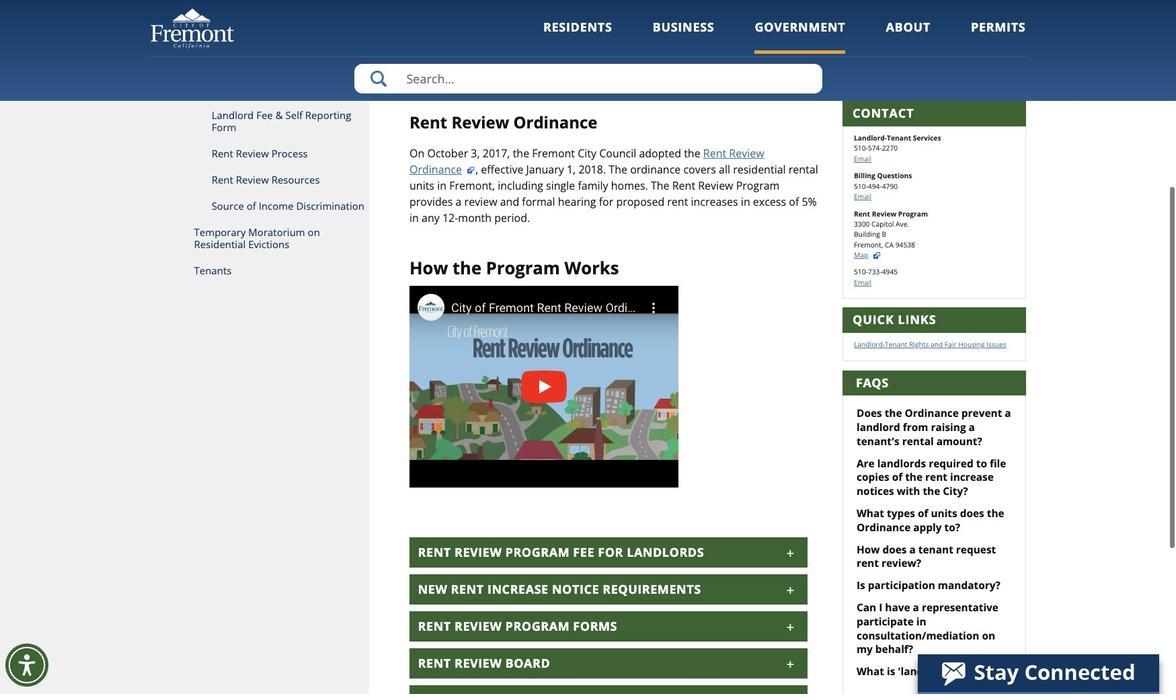 Task type: describe. For each thing, give the bounding box(es) containing it.
are landlords required to file copies of the rent increase notices with the city?
[[857, 456, 1006, 498]]

review?
[[882, 556, 921, 571]]

raising
[[931, 420, 966, 434]]

for inside , effective january 1, 2018. the ordinance covers all residential rental units in fremont, including single family homes. the rent review program provides a review and formal hearing for proposed rent increases in excess of 5% in any 12-month period.
[[599, 195, 614, 209]]

how for how does a tenant request rent review?
[[857, 542, 880, 557]]

have
[[885, 601, 910, 615]]

amount?
[[937, 434, 983, 448]]

1 rent review ordinance from the top
[[410, 111, 598, 133]]

1 horizontal spatial housing
[[959, 340, 985, 349]]

fremont
[[532, 146, 575, 161]]

required
[[929, 456, 974, 470]]

formal
[[522, 195, 555, 209]]

5%
[[802, 195, 817, 209]]

council
[[599, 146, 636, 161]]

landlords
[[627, 544, 704, 560]]

map
[[854, 250, 868, 260]]

510-733-4945 email
[[854, 267, 898, 287]]

review left board
[[455, 655, 502, 671]]

review up 'increase'
[[455, 544, 502, 560]]

in left any
[[410, 211, 419, 226]]

is
[[887, 665, 895, 679]]

requirements
[[603, 581, 701, 597]]

in inside can i have a representative participate in consultation/mediation on my behalf?
[[917, 615, 927, 629]]

behalf?
[[876, 643, 913, 657]]

billing questions 510-494-4790 email
[[854, 171, 912, 201]]

request
[[956, 542, 996, 557]]

1 vertical spatial the
[[651, 178, 670, 193]]

with
[[897, 484, 920, 498]]

mandatory?
[[938, 578, 1001, 593]]

landlord- for landlord-tenant services 510-574-2270 email
[[854, 133, 887, 143]]

source
[[212, 199, 244, 213]]

review inside rent review ordinance
[[729, 146, 764, 161]]

a inside can i have a representative participate in consultation/mediation on my behalf?
[[913, 601, 919, 615]]

review
[[464, 195, 497, 209]]

provides
[[410, 195, 453, 209]]

can i have a representative participate in consultation/mediation on my behalf?
[[857, 601, 999, 657]]

representative
[[922, 601, 999, 615]]

landlord
[[212, 108, 254, 122]]

program for works
[[486, 257, 560, 280]]

12-
[[442, 211, 458, 226]]

of inside , effective january 1, 2018. the ordinance covers all residential rental units in fremont, including single family homes. the rent review program provides a review and formal hearing for proposed rent increases in excess of 5% in any 12-month period.
[[789, 195, 799, 209]]

ordinance inside what types of units does the ordinance apply to?
[[857, 520, 911, 535]]

to
[[976, 456, 987, 470]]

new rent increase notice requirements
[[418, 581, 701, 597]]

permits
[[971, 19, 1026, 35]]

what for what types of units does the ordinance apply to?
[[857, 506, 884, 521]]

program inside , effective january 1, 2018. the ordinance covers all residential rental units in fremont, including single family homes. the rent review program provides a review and formal hearing for proposed rent increases in excess of 5% in any 12-month period.
[[736, 178, 780, 193]]

moratorium
[[248, 225, 305, 239]]

residential
[[733, 162, 786, 177]]

510- inside the billing questions 510-494-4790 email
[[854, 181, 868, 191]]

rent review resources
[[212, 173, 320, 186]]

rent inside are landlords required to file copies of the rent increase notices with the city?
[[925, 470, 948, 484]]

rent review process link
[[150, 141, 369, 167]]

2018.
[[579, 162, 606, 177]]

the inside what types of units does the ordinance apply to?
[[987, 506, 1005, 521]]

links
[[898, 312, 937, 328]]

the down the month
[[453, 257, 482, 280]]

to?
[[945, 520, 960, 535]]

2270
[[882, 143, 898, 153]]

tab list inside columnusercontrol4 main content
[[410, 537, 808, 694]]

510- inside landlord-tenant services 510-574-2270 email
[[854, 143, 868, 153]]

ca
[[885, 240, 894, 249]]

fremont, inside rent review program 3300 capitol ave. building b fremont, ca 94538 map
[[854, 240, 883, 249]]

tenants link
[[150, 258, 369, 284]]

about link
[[886, 19, 931, 54]]

reporting
[[305, 108, 351, 122]]

4790
[[882, 181, 898, 191]]

forms
[[573, 618, 617, 634]]

rent review process
[[212, 147, 308, 160]]

can
[[857, 601, 877, 615]]

capitol
[[872, 219, 894, 229]]

landlord- for landlord-tenant rights and fair housing issues
[[854, 340, 885, 349]]

0 horizontal spatial the
[[609, 162, 628, 177]]

participate
[[857, 615, 914, 629]]

'landlord
[[898, 665, 944, 679]]

the right 2017,
[[513, 146, 529, 161]]

services
[[913, 133, 941, 143]]

what is 'landlord retaliation?'
[[857, 665, 1010, 679]]

retaliation?'
[[947, 665, 1010, 679]]

columnusercontrol4 main content
[[410, 84, 822, 694]]

landlord-tenant services 510-574-2270 email
[[854, 133, 941, 163]]

new
[[418, 581, 447, 597]]

is participation mandatory?
[[857, 578, 1001, 593]]

rent inside rent review ordinance
[[703, 146, 727, 161]]

fair
[[945, 340, 957, 349]]

fremont, inside , effective january 1, 2018. the ordinance covers all residential rental units in fremont, including single family homes. the rent review program provides a review and formal hearing for proposed rent increases in excess of 5% in any 12-month period.
[[449, 178, 495, 193]]

residents
[[543, 19, 612, 35]]

housing workshops link
[[150, 76, 369, 102]]

what types of units does the ordinance apply to?
[[857, 506, 1005, 535]]

units inside what types of units does the ordinance apply to?
[[931, 506, 958, 521]]

period.
[[495, 211, 530, 226]]

resources
[[271, 173, 320, 186]]

month
[[458, 211, 492, 226]]

b
[[882, 229, 886, 239]]

tenant
[[919, 542, 954, 557]]

form
[[212, 120, 236, 134]]

residents link
[[543, 19, 612, 54]]

rental for residential
[[789, 162, 818, 177]]

any
[[422, 211, 440, 226]]

email link for 494-
[[854, 192, 872, 201]]

ordinance up on october 3, 2017, the fremont city council adopted the
[[513, 111, 598, 133]]

source of income discrimination link
[[150, 193, 369, 219]]

rent inside , effective january 1, 2018. the ordinance covers all residential rental units in fremont, including single family homes. the rent review program provides a review and formal hearing for proposed rent increases in excess of 5% in any 12-month period.
[[672, 178, 695, 193]]

does the ordinance prevent a landlord from raising a tenant's rental amount?
[[857, 406, 1011, 448]]

program for fee
[[505, 544, 570, 560]]

rent review ordinance link
[[410, 146, 764, 177]]

are
[[857, 456, 875, 470]]

rent review program forms
[[418, 618, 617, 634]]

, effective january 1, 2018. the ordinance covers all residential rental units in fremont, including single family homes. the rent review program provides a review and formal hearing for proposed rent increases in excess of 5% in any 12-month period.
[[410, 162, 818, 226]]

workshops
[[253, 82, 306, 96]]

types
[[887, 506, 915, 521]]

including
[[498, 178, 543, 193]]

Search text field
[[354, 64, 822, 93]]



Task type: locate. For each thing, give the bounding box(es) containing it.
1 vertical spatial rent
[[925, 470, 948, 484]]

0 horizontal spatial housing
[[212, 82, 250, 96]]

review up rent review board on the left bottom of page
[[455, 618, 502, 634]]

in right have
[[917, 615, 927, 629]]

fremont, up map link
[[854, 240, 883, 249]]

rent right with
[[925, 470, 948, 484]]

0 vertical spatial tenant
[[887, 133, 911, 143]]

tenant for rights
[[885, 340, 908, 349]]

rent
[[667, 195, 688, 209], [925, 470, 948, 484], [857, 556, 879, 571]]

review inside rent review program 3300 capitol ave. building b fremont, ca 94538 map
[[872, 209, 897, 218]]

0 horizontal spatial rental
[[789, 162, 818, 177]]

how for how the program works
[[410, 257, 448, 280]]

for down family
[[599, 195, 614, 209]]

review up 3,
[[452, 111, 509, 133]]

a
[[456, 195, 462, 209], [1005, 406, 1011, 420], [969, 420, 975, 434], [910, 542, 916, 557], [913, 601, 919, 615]]

email link down '494-'
[[854, 192, 872, 201]]

email down '494-'
[[854, 192, 872, 201]]

rent inside how does a tenant request rent review?
[[857, 556, 879, 571]]

1 horizontal spatial and
[[931, 340, 943, 349]]

2 what from the top
[[857, 665, 884, 679]]

rental
[[789, 162, 818, 177], [902, 434, 934, 448]]

quick links
[[853, 312, 937, 328]]

for up notice
[[598, 544, 623, 560]]

0 horizontal spatial does
[[883, 542, 907, 557]]

rent left increases
[[667, 195, 688, 209]]

housing workshops
[[212, 82, 306, 96]]

units inside , effective january 1, 2018. the ordinance covers all residential rental units in fremont, including single family homes. the rent review program provides a review and formal hearing for proposed rent increases in excess of 5% in any 12-month period.
[[410, 178, 434, 193]]

1 horizontal spatial the
[[651, 178, 670, 193]]

adopted
[[639, 146, 681, 161]]

rent inside , effective january 1, 2018. the ordinance covers all residential rental units in fremont, including single family homes. the rent review program provides a review and formal hearing for proposed rent increases in excess of 5% in any 12-month period.
[[667, 195, 688, 209]]

housing inside "link"
[[212, 82, 250, 96]]

tenant for services
[[887, 133, 911, 143]]

0 horizontal spatial on
[[308, 225, 320, 239]]

1 vertical spatial units
[[931, 506, 958, 521]]

0 horizontal spatial rent
[[667, 195, 688, 209]]

rental inside , effective january 1, 2018. the ordinance covers all residential rental units in fremont, including single family homes. the rent review program provides a review and formal hearing for proposed rent increases in excess of 5% in any 12-month period.
[[789, 162, 818, 177]]

1,
[[567, 162, 576, 177]]

excess
[[753, 195, 786, 209]]

2 rent review ordinance from the top
[[410, 146, 764, 177]]

1 vertical spatial how
[[857, 542, 880, 557]]

1 horizontal spatial rent
[[857, 556, 879, 571]]

the up request
[[987, 506, 1005, 521]]

email down 733- on the right top of page
[[854, 278, 872, 287]]

1 vertical spatial landlord-
[[854, 340, 885, 349]]

rent review board
[[418, 655, 550, 671]]

does down "types"
[[883, 542, 907, 557]]

government
[[755, 19, 846, 35]]

1 landlord- from the top
[[854, 133, 887, 143]]

temporary moratorium on residential evictions link
[[150, 219, 369, 258]]

fee inside landlord fee & self reporting form
[[256, 108, 273, 122]]

rental up landlords
[[902, 434, 934, 448]]

0 vertical spatial units
[[410, 178, 434, 193]]

3 email link from the top
[[854, 278, 872, 287]]

on
[[308, 225, 320, 239], [982, 629, 995, 643]]

email link down 574-
[[854, 154, 872, 163]]

city?
[[943, 484, 968, 498]]

1 email from the top
[[854, 154, 872, 163]]

and left the 'fair'
[[931, 340, 943, 349]]

tenant's
[[857, 434, 900, 448]]

a inside how does a tenant request rent review?
[[910, 542, 916, 557]]

billing
[[854, 171, 876, 180]]

how does a tenant request rent review?
[[857, 542, 996, 571]]

works
[[565, 257, 619, 280]]

tenant left rights
[[885, 340, 908, 349]]

in up provides
[[437, 178, 447, 193]]

a right "prevent"
[[1005, 406, 1011, 420]]

review inside , effective january 1, 2018. the ordinance covers all residential rental units in fremont, including single family homes. the rent review program provides a review and formal hearing for proposed rent increases in excess of 5% in any 12-month period.
[[698, 178, 733, 193]]

on inside temporary moratorium on residential evictions
[[308, 225, 320, 239]]

what for what is 'landlord retaliation?'
[[857, 665, 884, 679]]

3 510- from the top
[[854, 267, 868, 277]]

program for forms
[[505, 618, 570, 634]]

1 vertical spatial fremont,
[[854, 240, 883, 249]]

is
[[857, 578, 865, 593]]

494-
[[868, 181, 882, 191]]

2 510- from the top
[[854, 181, 868, 191]]

what left is
[[857, 665, 884, 679]]

0 vertical spatial how
[[410, 257, 448, 280]]

does
[[857, 406, 882, 420]]

rental for tenant's
[[902, 434, 934, 448]]

1 horizontal spatial units
[[931, 506, 958, 521]]

program for 3300
[[898, 209, 928, 218]]

city
[[578, 146, 597, 161]]

email down 574-
[[854, 154, 872, 163]]

1 vertical spatial for
[[598, 544, 623, 560]]

i
[[879, 601, 883, 615]]

in left excess
[[741, 195, 750, 209]]

1 vertical spatial rent review ordinance
[[410, 146, 764, 177]]

a left tenant
[[910, 542, 916, 557]]

landlord- inside landlord-tenant services 510-574-2270 email
[[854, 133, 887, 143]]

program
[[736, 178, 780, 193], [898, 209, 928, 218], [486, 257, 560, 280], [505, 544, 570, 560], [505, 618, 570, 634]]

and up period.
[[500, 195, 519, 209]]

units up provides
[[410, 178, 434, 193]]

1 vertical spatial does
[[883, 542, 907, 557]]

574-
[[868, 143, 882, 153]]

1 510- from the top
[[854, 143, 868, 153]]

file
[[990, 456, 1006, 470]]

landlord- down quick
[[854, 340, 885, 349]]

landlord- up 574-
[[854, 133, 887, 143]]

0 vertical spatial the
[[609, 162, 628, 177]]

rent review program 3300 capitol ave. building b fremont, ca 94538 map
[[854, 209, 928, 260]]

of
[[789, 195, 799, 209], [247, 199, 256, 213], [892, 470, 903, 484], [918, 506, 928, 521]]

rent review ordinance up 2017,
[[410, 111, 598, 133]]

program inside rent review program 3300 capitol ave. building b fremont, ca 94538 map
[[898, 209, 928, 218]]

how rent review works element
[[410, 286, 679, 488]]

notices
[[857, 484, 894, 498]]

tab list containing rent review program fee for landlords
[[410, 537, 808, 694]]

stay connected image
[[918, 654, 1158, 692]]

apply
[[914, 520, 942, 535]]

2 email link from the top
[[854, 192, 872, 201]]

a inside , effective january 1, 2018. the ordinance covers all residential rental units in fremont, including single family homes. the rent review program provides a review and formal hearing for proposed rent increases in excess of 5% in any 12-month period.
[[456, 195, 462, 209]]

increases
[[691, 195, 738, 209]]

0 vertical spatial on
[[308, 225, 320, 239]]

1 horizontal spatial on
[[982, 629, 995, 643]]

2 email from the top
[[854, 192, 872, 201]]

business
[[653, 19, 715, 35]]

fremont,
[[449, 178, 495, 193], [854, 240, 883, 249]]

1 horizontal spatial fee
[[573, 544, 595, 560]]

from
[[903, 420, 928, 434]]

0 vertical spatial does
[[960, 506, 984, 521]]

1 horizontal spatial rental
[[902, 434, 934, 448]]

email
[[854, 154, 872, 163], [854, 192, 872, 201], [854, 278, 872, 287]]

process
[[271, 147, 308, 160]]

510-
[[854, 143, 868, 153], [854, 181, 868, 191], [854, 267, 868, 277]]

how down any
[[410, 257, 448, 280]]

does down city?
[[960, 506, 984, 521]]

0 vertical spatial and
[[500, 195, 519, 209]]

of right 'copies'
[[892, 470, 903, 484]]

ordinance down october
[[410, 162, 462, 177]]

program up 'increase'
[[505, 544, 570, 560]]

my
[[857, 643, 873, 657]]

1 vertical spatial tenant
[[885, 340, 908, 349]]

0 horizontal spatial fremont,
[[449, 178, 495, 193]]

the right with
[[923, 484, 940, 498]]

510- down billing
[[854, 181, 868, 191]]

a right have
[[913, 601, 919, 615]]

how inside columnusercontrol4 main content
[[410, 257, 448, 280]]

review up increases
[[698, 178, 733, 193]]

a up 12-
[[456, 195, 462, 209]]

ordinance
[[513, 111, 598, 133], [410, 162, 462, 177], [905, 406, 959, 420], [857, 520, 911, 535]]

94538
[[896, 240, 915, 249]]

0 horizontal spatial how
[[410, 257, 448, 280]]

of inside are landlords required to file copies of the rent increase notices with the city?
[[892, 470, 903, 484]]

the down council
[[609, 162, 628, 177]]

email link for 510-
[[854, 154, 872, 163]]

of right "types"
[[918, 506, 928, 521]]

0 horizontal spatial units
[[410, 178, 434, 193]]

1 horizontal spatial fremont,
[[854, 240, 883, 249]]

email inside the billing questions 510-494-4790 email
[[854, 192, 872, 201]]

0 horizontal spatial and
[[500, 195, 519, 209]]

evictions
[[248, 237, 290, 251]]

0 vertical spatial fremont,
[[449, 178, 495, 193]]

rent review program fee for landlords
[[418, 544, 704, 560]]

3 email from the top
[[854, 278, 872, 287]]

2 vertical spatial 510-
[[854, 267, 868, 277]]

510- down map
[[854, 267, 868, 277]]

0 vertical spatial fee
[[256, 108, 273, 122]]

how
[[410, 257, 448, 280], [857, 542, 880, 557]]

does inside how does a tenant request rent review?
[[883, 542, 907, 557]]

1 vertical spatial email link
[[854, 192, 872, 201]]

how left review?
[[857, 542, 880, 557]]

contact
[[853, 105, 914, 121]]

fee up notice
[[573, 544, 595, 560]]

questions
[[877, 171, 912, 180]]

1 horizontal spatial how
[[857, 542, 880, 557]]

2 vertical spatial email link
[[854, 278, 872, 287]]

landlord-tenant rights and fair housing issues
[[854, 340, 1007, 349]]

and
[[500, 195, 519, 209], [931, 340, 943, 349]]

1 vertical spatial fee
[[573, 544, 595, 560]]

on down discrimination on the top left of page
[[308, 225, 320, 239]]

what down notices
[[857, 506, 884, 521]]

tenant inside landlord-tenant services 510-574-2270 email
[[887, 133, 911, 143]]

1 vertical spatial what
[[857, 665, 884, 679]]

the right does
[[885, 406, 902, 420]]

how the program works
[[410, 257, 619, 280]]

1 vertical spatial 510-
[[854, 181, 868, 191]]

issues
[[987, 340, 1007, 349]]

1 vertical spatial email
[[854, 192, 872, 201]]

0 vertical spatial email
[[854, 154, 872, 163]]

1 vertical spatial rental
[[902, 434, 934, 448]]

program down period.
[[486, 257, 560, 280]]

review up the rent review resources link
[[236, 147, 269, 160]]

the inside does the ordinance prevent a landlord from raising a tenant's rental amount?
[[885, 406, 902, 420]]

tenant up 2270 at right
[[887, 133, 911, 143]]

fee inside columnusercontrol4 main content
[[573, 544, 595, 560]]

2 landlord- from the top
[[854, 340, 885, 349]]

and inside , effective january 1, 2018. the ordinance covers all residential rental units in fremont, including single family homes. the rent review program provides a review and formal hearing for proposed rent increases in excess of 5% in any 12-month period.
[[500, 195, 519, 209]]

map link
[[854, 250, 882, 260]]

business link
[[653, 19, 715, 54]]

the up "types"
[[905, 470, 923, 484]]

0 vertical spatial 510-
[[854, 143, 868, 153]]

fremont, down ,
[[449, 178, 495, 193]]

2 vertical spatial email
[[854, 278, 872, 287]]

review
[[452, 111, 509, 133], [729, 146, 764, 161], [236, 147, 269, 160], [236, 173, 269, 186], [698, 178, 733, 193], [872, 209, 897, 218], [455, 544, 502, 560], [455, 618, 502, 634], [455, 655, 502, 671]]

rent review ordinance up family
[[410, 146, 764, 177]]

ave.
[[896, 219, 909, 229]]

a right raising
[[969, 420, 975, 434]]

on october 3, 2017, the fremont city council adopted the
[[410, 146, 703, 161]]

ordinance inside does the ordinance prevent a landlord from raising a tenant's rental amount?
[[905, 406, 959, 420]]

review up capitol
[[872, 209, 897, 218]]

2 vertical spatial rent
[[857, 556, 879, 571]]

rent up is
[[857, 556, 879, 571]]

faqs
[[856, 374, 889, 390]]

ordinance inside rent review ordinance
[[410, 162, 462, 177]]

review up 'residential'
[[729, 146, 764, 161]]

discrimination
[[296, 199, 365, 213]]

about
[[886, 19, 931, 35]]

housing right the 'fair'
[[959, 340, 985, 349]]

1 vertical spatial housing
[[959, 340, 985, 349]]

email inside "510-733-4945 email"
[[854, 278, 872, 287]]

increase
[[488, 581, 549, 597]]

email link down 733- on the right top of page
[[854, 278, 872, 287]]

rent review resources link
[[150, 167, 369, 193]]

1 vertical spatial and
[[931, 340, 943, 349]]

fee left &
[[256, 108, 273, 122]]

the up covers
[[684, 146, 701, 161]]

tab list
[[410, 537, 808, 694]]

2 horizontal spatial rent
[[925, 470, 948, 484]]

1 what from the top
[[857, 506, 884, 521]]

units down city?
[[931, 506, 958, 521]]

rental inside does the ordinance prevent a landlord from raising a tenant's rental amount?
[[902, 434, 934, 448]]

rent inside rent review program 3300 capitol ave. building b fremont, ca 94538 map
[[854, 209, 870, 218]]

does inside what types of units does the ordinance apply to?
[[960, 506, 984, 521]]

0 vertical spatial rent review ordinance
[[410, 111, 598, 133]]

program up board
[[505, 618, 570, 634]]

program down 'residential'
[[736, 178, 780, 193]]

source of income discrimination
[[212, 199, 365, 213]]

1 email link from the top
[[854, 154, 872, 163]]

housing up landlord
[[212, 82, 250, 96]]

single
[[546, 178, 575, 193]]

510- inside "510-733-4945 email"
[[854, 267, 868, 277]]

email inside landlord-tenant services 510-574-2270 email
[[854, 154, 872, 163]]

landlord
[[857, 420, 900, 434]]

homes.
[[611, 178, 648, 193]]

510- up billing
[[854, 143, 868, 153]]

1 vertical spatial on
[[982, 629, 995, 643]]

rental up 5%
[[789, 162, 818, 177]]

landlords
[[878, 456, 926, 470]]

of inside what types of units does the ordinance apply to?
[[918, 506, 928, 521]]

on inside can i have a representative participate in consultation/mediation on my behalf?
[[982, 629, 995, 643]]

ordinance down notices
[[857, 520, 911, 535]]

0 vertical spatial housing
[[212, 82, 250, 96]]

0 vertical spatial rent
[[667, 195, 688, 209]]

1 horizontal spatial does
[[960, 506, 984, 521]]

temporary moratorium on residential evictions
[[194, 225, 320, 251]]

0 vertical spatial email link
[[854, 154, 872, 163]]

of left 5%
[[789, 195, 799, 209]]

email link
[[854, 154, 872, 163], [854, 192, 872, 201], [854, 278, 872, 287]]

units
[[410, 178, 434, 193], [931, 506, 958, 521]]

how inside how does a tenant request rent review?
[[857, 542, 880, 557]]

program up ave. on the top of page
[[898, 209, 928, 218]]

3300
[[854, 219, 870, 229]]

of right source
[[247, 199, 256, 213]]

review down rent review process link
[[236, 173, 269, 186]]

0 vertical spatial for
[[599, 195, 614, 209]]

rent review program header image
[[410, 0, 1026, 84]]

all
[[719, 162, 730, 177]]

in
[[437, 178, 447, 193], [741, 195, 750, 209], [410, 211, 419, 226], [917, 615, 927, 629]]

0 vertical spatial what
[[857, 506, 884, 521]]

ordinance up amount?
[[905, 406, 959, 420]]

the down the ordinance
[[651, 178, 670, 193]]

0 vertical spatial rental
[[789, 162, 818, 177]]

covers
[[684, 162, 716, 177]]

board
[[505, 655, 550, 671]]

0 horizontal spatial fee
[[256, 108, 273, 122]]

what inside what types of units does the ordinance apply to?
[[857, 506, 884, 521]]

on up retaliation?'
[[982, 629, 995, 643]]

0 vertical spatial landlord-
[[854, 133, 887, 143]]



Task type: vqa. For each thing, say whether or not it's contained in the screenshot.
the transit-
no



